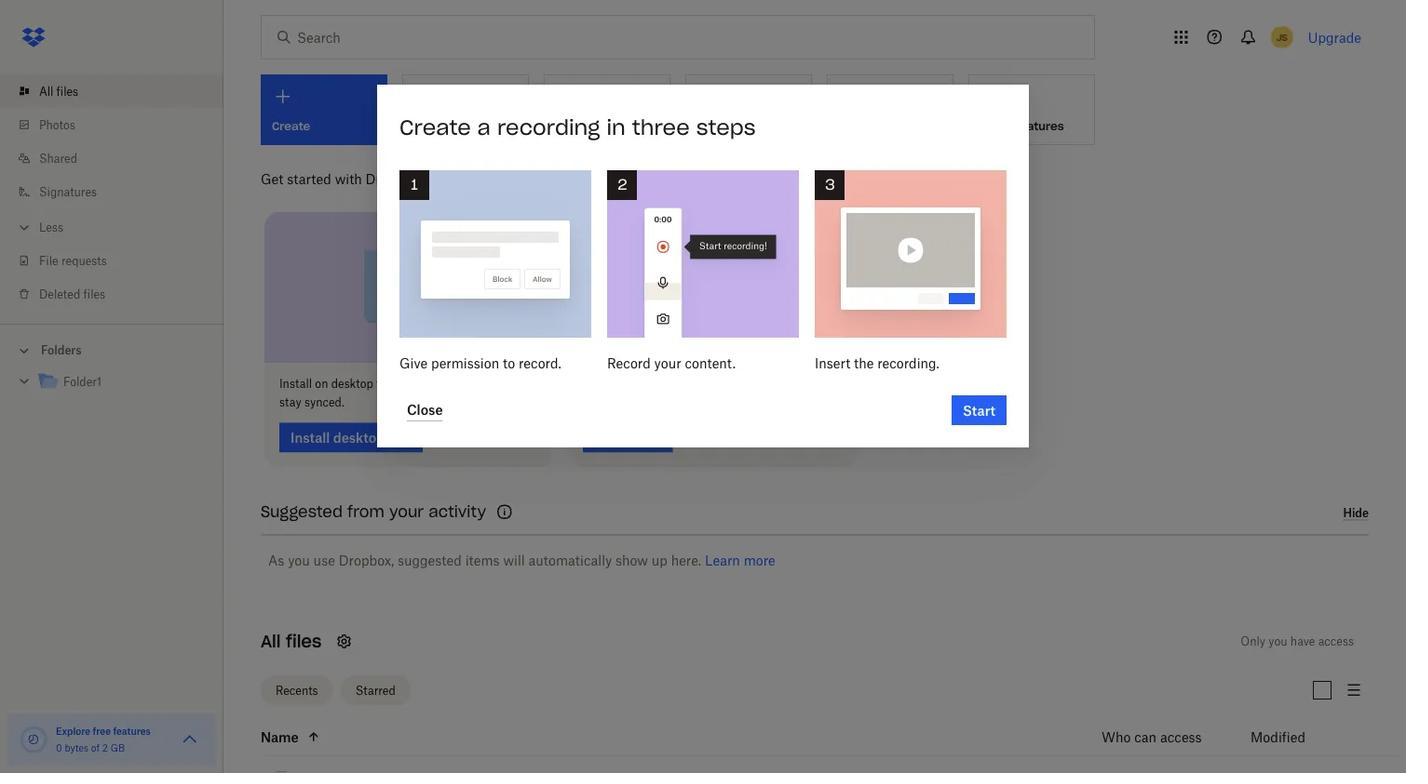 Task type: describe. For each thing, give the bounding box(es) containing it.
steps
[[696, 115, 756, 141]]

start
[[963, 403, 995, 419]]

signatures
[[39, 185, 97, 199]]

learn
[[705, 553, 740, 569]]

here.
[[671, 553, 701, 569]]

to inside install on desktop to work on files offline and stay synced.
[[376, 377, 387, 391]]

close
[[407, 402, 443, 418]]

features
[[113, 726, 151, 737]]

give
[[399, 355, 428, 371]]

create a recording in three steps dialog
[[377, 85, 1029, 448]]

suggested from your activity
[[261, 503, 486, 522]]

get started with dropbox
[[261, 171, 418, 187]]

upgrade
[[1308, 29, 1361, 45]]

close button
[[407, 400, 443, 422]]

create folder button
[[544, 74, 670, 145]]

create a recording in three steps
[[399, 115, 756, 141]]

file requests
[[39, 254, 107, 268]]

requests
[[61, 254, 107, 268]]

1 horizontal spatial access
[[1318, 635, 1354, 649]]

folders button
[[0, 336, 223, 364]]

show
[[616, 553, 648, 569]]

files inside install on desktop to work on files offline and stay synced.
[[435, 377, 457, 391]]

less
[[39, 220, 63, 234]]

only
[[1241, 635, 1265, 649]]

dropbox image
[[15, 19, 52, 56]]

learn more link
[[705, 553, 775, 569]]

install on desktop to work on files offline and stay synced.
[[279, 377, 516, 410]]

recording.
[[877, 355, 939, 371]]

from
[[347, 503, 384, 522]]

0
[[56, 743, 62, 754]]

folder1
[[63, 375, 101, 389]]

create folder
[[556, 119, 631, 133]]

synced.
[[304, 396, 344, 410]]

stay
[[279, 396, 301, 410]]

2
[[102, 743, 108, 754]]

automatically
[[528, 553, 612, 569]]

signatures link
[[15, 175, 223, 209]]

recording
[[497, 115, 600, 141]]

modified button
[[1251, 726, 1354, 749]]

starred
[[355, 684, 396, 698]]

can
[[1134, 730, 1157, 745]]

explore
[[56, 726, 90, 737]]

create for create a recording in three steps
[[399, 115, 471, 141]]

modified
[[1251, 730, 1305, 745]]

shared link
[[15, 142, 223, 175]]

give permission to record.
[[399, 355, 561, 371]]

1 vertical spatial all
[[261, 631, 281, 653]]

0 horizontal spatial your
[[389, 503, 424, 522]]

less image
[[15, 218, 34, 237]]

recents button
[[261, 676, 333, 706]]

will
[[503, 553, 525, 569]]

dropbox,
[[339, 553, 394, 569]]

name button
[[261, 726, 1056, 749]]

file requests link
[[15, 244, 223, 277]]

2 on from the left
[[419, 377, 432, 391]]

insert the recording.
[[815, 355, 939, 371]]

get for get signatures
[[981, 119, 1000, 133]]

you for have
[[1269, 635, 1287, 649]]

suggested
[[261, 503, 343, 522]]

offline
[[460, 377, 493, 391]]

access inside table
[[1160, 730, 1202, 745]]

signatures
[[1004, 119, 1064, 133]]

as
[[268, 553, 284, 569]]

1 on from the left
[[315, 377, 328, 391]]

name
[[261, 730, 299, 745]]

with
[[335, 171, 362, 187]]

file
[[39, 254, 58, 268]]

your inside create a recording in three steps 'dialog'
[[654, 355, 681, 371]]

files inside 'link'
[[56, 84, 78, 98]]



Task type: vqa. For each thing, say whether or not it's contained in the screenshot.
IFTTT. to the right
no



Task type: locate. For each thing, give the bounding box(es) containing it.
starred button
[[340, 676, 410, 706]]

all files up recents
[[261, 631, 322, 653]]

all up recents
[[261, 631, 281, 653]]

list
[[0, 63, 223, 324]]

deleted files link
[[15, 277, 223, 311]]

record.
[[519, 355, 561, 371]]

get left signatures
[[981, 119, 1000, 133]]

create left a
[[399, 115, 471, 141]]

folder1 link
[[37, 370, 209, 395]]

record
[[697, 119, 739, 133], [607, 355, 651, 371]]

1 horizontal spatial all
[[261, 631, 281, 653]]

who
[[1102, 730, 1131, 745]]

more
[[744, 553, 775, 569]]

upgrade link
[[1308, 29, 1361, 45]]

record inside 'dialog'
[[607, 355, 651, 371]]

get signatures
[[981, 119, 1064, 133]]

to left 'work'
[[376, 377, 387, 391]]

you right as
[[288, 553, 310, 569]]

1 vertical spatial access
[[1160, 730, 1202, 745]]

record button
[[685, 74, 812, 145]]

on up synced.
[[315, 377, 328, 391]]

0 vertical spatial all files
[[39, 84, 78, 98]]

get
[[981, 119, 1000, 133], [261, 171, 283, 187]]

suggested
[[398, 553, 462, 569]]

0 horizontal spatial all files
[[39, 84, 78, 98]]

0 vertical spatial record
[[697, 119, 739, 133]]

insert
[[815, 355, 850, 371]]

items
[[465, 553, 500, 569]]

record your content.
[[607, 355, 736, 371]]

photos link
[[15, 108, 223, 142]]

all files inside 'link'
[[39, 84, 78, 98]]

get for get started with dropbox
[[261, 171, 283, 187]]

recents
[[276, 684, 318, 698]]

1 horizontal spatial your
[[654, 355, 681, 371]]

1 vertical spatial you
[[1269, 635, 1287, 649]]

1 horizontal spatial you
[[1269, 635, 1287, 649]]

create for create folder
[[556, 119, 594, 133]]

1 horizontal spatial create
[[556, 119, 594, 133]]

all
[[39, 84, 53, 98], [261, 631, 281, 653]]

gb
[[110, 743, 125, 754]]

in
[[607, 115, 625, 141]]

your
[[654, 355, 681, 371], [389, 503, 424, 522]]

0 vertical spatial all
[[39, 84, 53, 98]]

get inside get signatures button
[[981, 119, 1000, 133]]

have
[[1290, 635, 1315, 649]]

list containing all files
[[0, 63, 223, 324]]

and
[[496, 377, 516, 391]]

0 horizontal spatial create
[[399, 115, 471, 141]]

create left folder
[[556, 119, 594, 133]]

desktop
[[331, 377, 373, 391]]

0 vertical spatial get
[[981, 119, 1000, 133]]

0 vertical spatial to
[[503, 355, 515, 371]]

folder
[[598, 119, 631, 133]]

table containing name
[[220, 719, 1401, 774]]

to
[[503, 355, 515, 371], [376, 377, 387, 391]]

dropbox
[[366, 171, 418, 187]]

record left content.
[[607, 355, 651, 371]]

1 horizontal spatial all files
[[261, 631, 322, 653]]

1 vertical spatial your
[[389, 503, 424, 522]]

files right deleted
[[83, 287, 105, 301]]

0 vertical spatial access
[[1318, 635, 1354, 649]]

deleted
[[39, 287, 80, 301]]

0 vertical spatial you
[[288, 553, 310, 569]]

get signatures button
[[968, 74, 1095, 145]]

all files
[[39, 84, 78, 98], [261, 631, 322, 653]]

your left content.
[[654, 355, 681, 371]]

the
[[854, 355, 874, 371]]

bytes
[[65, 743, 89, 754]]

up
[[652, 553, 667, 569]]

photos
[[39, 118, 75, 132]]

0 horizontal spatial on
[[315, 377, 328, 391]]

create
[[399, 115, 471, 141], [556, 119, 594, 133]]

content.
[[685, 355, 736, 371]]

explore free features 0 bytes of 2 gb
[[56, 726, 151, 754]]

create inside button
[[556, 119, 594, 133]]

files up recents
[[286, 631, 322, 653]]

to inside create a recording in three steps 'dialog'
[[503, 355, 515, 371]]

quota usage element
[[19, 725, 48, 755]]

activity
[[429, 503, 486, 522]]

1 horizontal spatial on
[[419, 377, 432, 391]]

you for use
[[288, 553, 310, 569]]

record right three
[[697, 119, 739, 133]]

only you have access
[[1241, 635, 1354, 649]]

1 vertical spatial to
[[376, 377, 387, 391]]

1 horizontal spatial to
[[503, 355, 515, 371]]

deleted files
[[39, 287, 105, 301]]

permission
[[431, 355, 499, 371]]

of
[[91, 743, 100, 754]]

on right 'work'
[[419, 377, 432, 391]]

shared
[[39, 151, 77, 165]]

record for record your content.
[[607, 355, 651, 371]]

files down permission
[[435, 377, 457, 391]]

you left have
[[1269, 635, 1287, 649]]

you
[[288, 553, 310, 569], [1269, 635, 1287, 649]]

name folder1, modified 11/16/2023 2:30 pm, element
[[220, 757, 1401, 774]]

1 vertical spatial get
[[261, 171, 283, 187]]

0 horizontal spatial record
[[607, 355, 651, 371]]

all up photos
[[39, 84, 53, 98]]

your right from
[[389, 503, 424, 522]]

as you use dropbox, suggested items will automatically show up here. learn more
[[268, 553, 775, 569]]

work
[[390, 377, 416, 391]]

all files list item
[[0, 74, 223, 108]]

0 horizontal spatial you
[[288, 553, 310, 569]]

1 vertical spatial all files
[[261, 631, 322, 653]]

free
[[93, 726, 111, 737]]

all files up photos
[[39, 84, 78, 98]]

access right have
[[1318, 635, 1354, 649]]

access
[[1318, 635, 1354, 649], [1160, 730, 1202, 745]]

install
[[279, 377, 312, 391]]

get left started
[[261, 171, 283, 187]]

table
[[220, 719, 1401, 774]]

to up the and
[[503, 355, 515, 371]]

started
[[287, 171, 331, 187]]

0 vertical spatial your
[[654, 355, 681, 371]]

record inside button
[[697, 119, 739, 133]]

who can access
[[1102, 730, 1202, 745]]

folders
[[41, 344, 82, 358]]

files up photos
[[56, 84, 78, 98]]

a
[[477, 115, 491, 141]]

on
[[315, 377, 328, 391], [419, 377, 432, 391]]

0 horizontal spatial get
[[261, 171, 283, 187]]

three
[[632, 115, 690, 141]]

all files link
[[15, 74, 223, 108]]

all inside all files 'link'
[[39, 84, 53, 98]]

start button
[[952, 396, 1007, 426]]

0 horizontal spatial access
[[1160, 730, 1202, 745]]

0 horizontal spatial to
[[376, 377, 387, 391]]

create inside 'dialog'
[[399, 115, 471, 141]]

1 horizontal spatial get
[[981, 119, 1000, 133]]

record for record
[[697, 119, 739, 133]]

use
[[313, 553, 335, 569]]

1 horizontal spatial record
[[697, 119, 739, 133]]

access right can at right bottom
[[1160, 730, 1202, 745]]

1 vertical spatial record
[[607, 355, 651, 371]]

0 horizontal spatial all
[[39, 84, 53, 98]]



